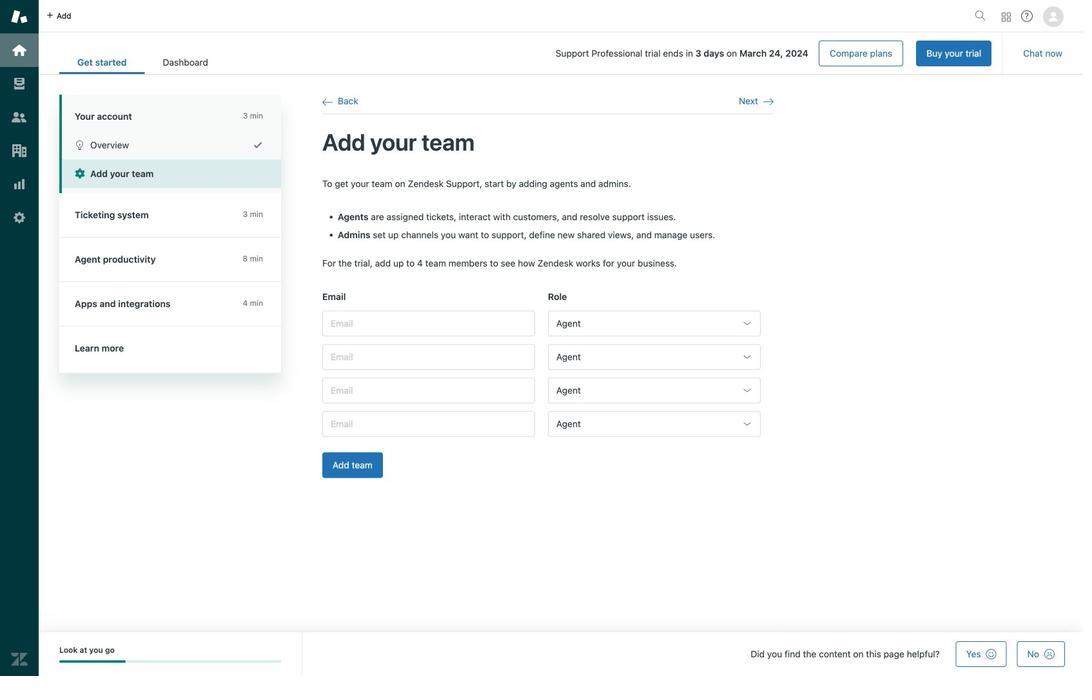 Task type: vqa. For each thing, say whether or not it's contained in the screenshot.
Minimize composer image
no



Task type: locate. For each thing, give the bounding box(es) containing it.
4 email field from the top
[[322, 412, 535, 437]]

views image
[[11, 75, 28, 92]]

customers image
[[11, 109, 28, 126]]

2 email field from the top
[[322, 344, 535, 370]]

tab list
[[59, 50, 226, 74]]

organizations image
[[11, 142, 28, 159]]

reporting image
[[11, 176, 28, 193]]

Email field
[[322, 311, 535, 337], [322, 344, 535, 370], [322, 378, 535, 404], [322, 412, 535, 437]]

heading
[[59, 95, 281, 131]]

zendesk image
[[11, 652, 28, 669]]

March 24, 2024 text field
[[739, 48, 808, 59]]

tab
[[145, 50, 226, 74]]

zendesk support image
[[11, 8, 28, 25]]

3 email field from the top
[[322, 378, 535, 404]]

progress bar
[[59, 661, 281, 664]]

get help image
[[1021, 10, 1033, 22]]



Task type: describe. For each thing, give the bounding box(es) containing it.
admin image
[[11, 210, 28, 226]]

1 email field from the top
[[322, 311, 535, 337]]

main element
[[0, 0, 39, 677]]

get started image
[[11, 42, 28, 59]]

zendesk products image
[[1002, 13, 1011, 22]]



